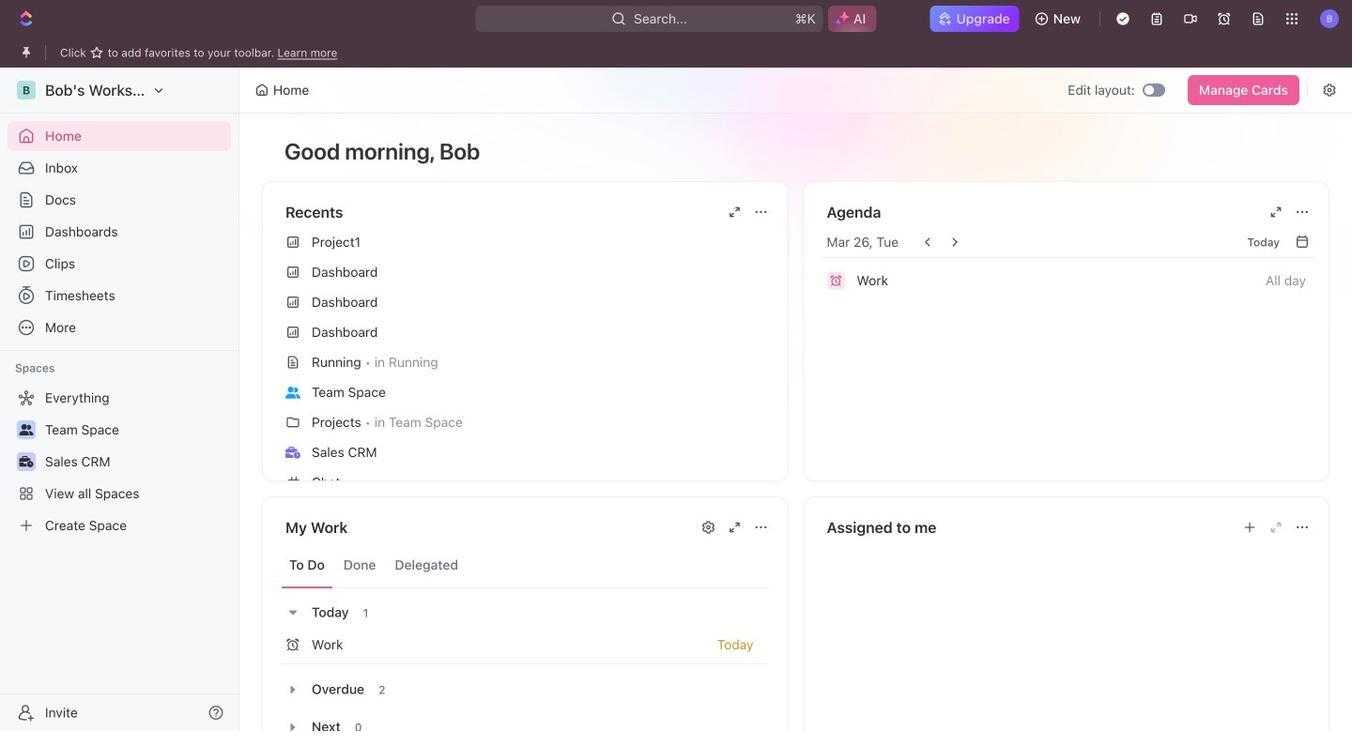 Task type: locate. For each thing, give the bounding box(es) containing it.
0 horizontal spatial business time image
[[19, 456, 33, 468]]

user group image
[[285, 387, 300, 399], [19, 424, 33, 436]]

bob's workspace, , element
[[17, 81, 36, 100]]

1 horizontal spatial user group image
[[285, 387, 300, 399]]

business time image inside sidebar navigation
[[19, 456, 33, 468]]

business time image
[[285, 447, 300, 459], [19, 456, 33, 468]]

1 vertical spatial user group image
[[19, 424, 33, 436]]

tree
[[8, 383, 231, 541]]

tab list
[[282, 543, 769, 589]]

0 horizontal spatial user group image
[[19, 424, 33, 436]]

user group image inside sidebar navigation
[[19, 424, 33, 436]]

0 vertical spatial user group image
[[285, 387, 300, 399]]

sidebar navigation
[[0, 68, 243, 731]]



Task type: describe. For each thing, give the bounding box(es) containing it.
tree inside sidebar navigation
[[8, 383, 231, 541]]

1 horizontal spatial business time image
[[285, 447, 300, 459]]



Task type: vqa. For each thing, say whether or not it's contained in the screenshot.
leftmost user group image
yes



